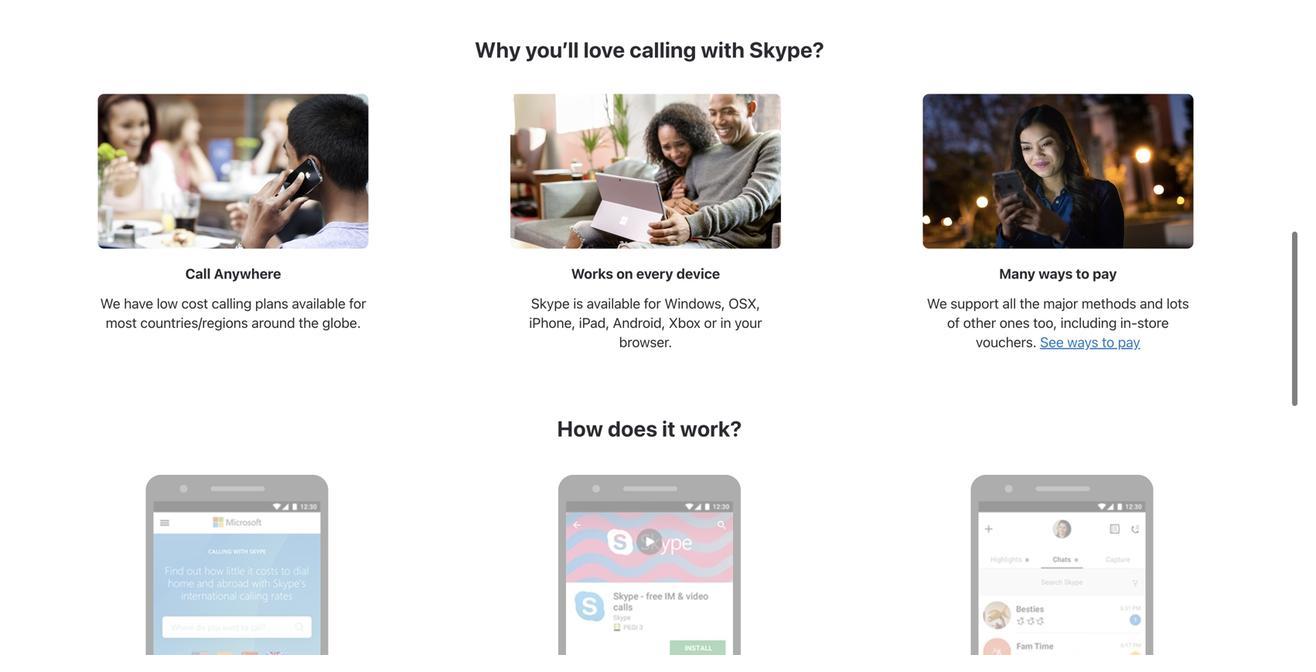 Task type: describe. For each thing, give the bounding box(es) containing it.
other
[[964, 315, 997, 331]]

globe.
[[322, 315, 361, 331]]

xbox
[[669, 315, 701, 331]]

you'll
[[526, 37, 579, 62]]

how
[[557, 416, 604, 441]]

to for see ways to pay
[[1103, 334, 1115, 351]]

many
[[1000, 265, 1036, 282]]

anywhere
[[214, 265, 281, 282]]

is
[[574, 295, 584, 312]]

calling inside we have low cost calling plans available for most countries/regions around the globe.
[[212, 295, 252, 312]]

0 vertical spatial calling
[[630, 37, 697, 62]]

skype is available for windows, osx, iphone, ipad, android, xbox or in your browser.
[[530, 295, 763, 351]]

support
[[951, 295, 1000, 312]]

methods
[[1082, 295, 1137, 312]]

on
[[617, 265, 633, 282]]

lots
[[1167, 295, 1190, 312]]

ones
[[1000, 315, 1030, 331]]

most
[[106, 315, 137, 331]]

browser.
[[620, 334, 673, 351]]

does
[[608, 416, 658, 441]]

cost
[[181, 295, 208, 312]]

have
[[124, 295, 153, 312]]

why you'll love calling with skype?
[[475, 37, 825, 62]]

works
[[572, 265, 614, 282]]

iphone,
[[530, 315, 576, 331]]

windows,
[[665, 295, 726, 312]]

how does it work?
[[557, 416, 742, 441]]

android,
[[613, 315, 666, 331]]

available inside skype is available for windows, osx, iphone, ipad, android, xbox or in your browser.
[[587, 295, 641, 312]]

the inside we have low cost calling plans available for most countries/regions around the globe.
[[299, 315, 319, 331]]

love
[[584, 37, 625, 62]]

skype
[[531, 295, 570, 312]]

pay for see ways to pay
[[1119, 334, 1141, 351]]

call anywhere
[[186, 265, 281, 282]]

osx,
[[729, 295, 761, 312]]

why
[[475, 37, 521, 62]]

it
[[662, 416, 676, 441]]



Task type: vqa. For each thing, say whether or not it's contained in the screenshot.
Romania
no



Task type: locate. For each thing, give the bounding box(es) containing it.
we inside we have low cost calling plans available for most countries/regions around the globe.
[[100, 295, 120, 312]]

calling right love
[[630, 37, 697, 62]]

we up most
[[100, 295, 120, 312]]

to for many ways to pay
[[1077, 265, 1090, 282]]

see ways to pay link
[[1041, 334, 1141, 351]]

0 horizontal spatial for
[[349, 295, 366, 312]]

and
[[1141, 295, 1164, 312]]

1 we from the left
[[100, 295, 120, 312]]

ways for many
[[1039, 265, 1073, 282]]

all
[[1003, 295, 1017, 312]]

0 horizontal spatial to
[[1077, 265, 1090, 282]]

every
[[637, 265, 674, 282]]

1 horizontal spatial available
[[587, 295, 641, 312]]

1 horizontal spatial calling
[[630, 37, 697, 62]]

in-
[[1121, 315, 1138, 331]]

0 horizontal spatial the
[[299, 315, 319, 331]]

we
[[100, 295, 120, 312], [928, 295, 948, 312]]

device
[[677, 265, 721, 282]]

skype?
[[750, 37, 825, 62]]

for inside skype is available for windows, osx, iphone, ipad, android, xbox or in your browser.
[[644, 295, 661, 312]]

available inside we have low cost calling plans available for most countries/regions around the globe.
[[292, 295, 346, 312]]

with
[[701, 37, 745, 62]]

your
[[735, 315, 763, 331]]

0 vertical spatial pay
[[1093, 265, 1118, 282]]

pay down in-
[[1119, 334, 1141, 351]]

2 available from the left
[[587, 295, 641, 312]]

calling
[[630, 37, 697, 62], [212, 295, 252, 312]]

pay
[[1093, 265, 1118, 282], [1119, 334, 1141, 351]]

get skype by downloading it from app store and click on install image
[[566, 501, 734, 655]]

see ways to pay
[[1041, 334, 1141, 351]]

0 vertical spatial ways
[[1039, 265, 1073, 282]]

low
[[157, 295, 178, 312]]

we have low cost calling plans available for most countries/regions around the globe.
[[100, 295, 366, 331]]

too,
[[1034, 315, 1058, 331]]

available
[[292, 295, 346, 312], [587, 295, 641, 312]]

we for we have low cost calling plans available for most countries/regions around the globe.
[[100, 295, 120, 312]]

for up android,
[[644, 295, 661, 312]]

for inside we have low cost calling plans available for most countries/regions around the globe.
[[349, 295, 366, 312]]

major
[[1044, 295, 1079, 312]]

2 we from the left
[[928, 295, 948, 312]]

work?
[[680, 416, 742, 441]]

1 vertical spatial the
[[299, 315, 319, 331]]

1 vertical spatial ways
[[1068, 334, 1099, 351]]

available up globe.
[[292, 295, 346, 312]]

call
[[186, 265, 211, 282]]

we left support at the right of the page
[[928, 295, 948, 312]]

available up ipad,
[[587, 295, 641, 312]]

many ways to pay
[[1000, 265, 1118, 282]]

vouchers.
[[977, 334, 1037, 351]]

the
[[1020, 295, 1040, 312], [299, 315, 319, 331]]

1 horizontal spatial for
[[644, 295, 661, 312]]

0 horizontal spatial we
[[100, 295, 120, 312]]

for
[[349, 295, 366, 312], [644, 295, 661, 312]]

works on every device
[[572, 265, 721, 282]]

1 horizontal spatial pay
[[1119, 334, 1141, 351]]

ipad,
[[579, 315, 610, 331]]

pay up methods
[[1093, 265, 1118, 282]]

store
[[1138, 315, 1170, 331]]

we for we support all the major methods and lots of other ones too, including in-store vouchers.
[[928, 295, 948, 312]]

1 vertical spatial to
[[1103, 334, 1115, 351]]

the inside the we support all the major methods and lots of other ones too, including in-store vouchers.
[[1020, 295, 1040, 312]]

1 available from the left
[[292, 295, 346, 312]]

ways for see
[[1068, 334, 1099, 351]]

0 vertical spatial to
[[1077, 265, 1090, 282]]

to down the including
[[1103, 334, 1115, 351]]

1 horizontal spatial we
[[928, 295, 948, 312]]

plans
[[255, 295, 289, 312]]

buy skype credit or a subscription by searching the country and select the subscription and pay image
[[154, 501, 321, 655]]

1 vertical spatial pay
[[1119, 334, 1141, 351]]

ways down the including
[[1068, 334, 1099, 351]]

1 for from the left
[[349, 295, 366, 312]]

for up globe.
[[349, 295, 366, 312]]

2 for from the left
[[644, 295, 661, 312]]

countries/regions
[[140, 315, 248, 331]]

to
[[1077, 265, 1090, 282], [1103, 334, 1115, 351]]

to up major
[[1077, 265, 1090, 282]]

the left globe.
[[299, 315, 319, 331]]

including
[[1061, 315, 1118, 331]]

showing start calling by going to dialpad and dial the number and click on call image
[[979, 501, 1146, 655]]

we support all the major methods and lots of other ones too, including in-store vouchers.
[[928, 295, 1190, 351]]

1 horizontal spatial to
[[1103, 334, 1115, 351]]

the right all
[[1020, 295, 1040, 312]]

1 vertical spatial calling
[[212, 295, 252, 312]]

in
[[721, 315, 732, 331]]

0 horizontal spatial calling
[[212, 295, 252, 312]]

0 vertical spatial the
[[1020, 295, 1040, 312]]

see
[[1041, 334, 1064, 351]]

of
[[948, 315, 960, 331]]

we inside the we support all the major methods and lots of other ones too, including in-store vouchers.
[[928, 295, 948, 312]]

1 horizontal spatial the
[[1020, 295, 1040, 312]]

ways up major
[[1039, 265, 1073, 282]]

pay for many ways to pay
[[1093, 265, 1118, 282]]

0 horizontal spatial pay
[[1093, 265, 1118, 282]]

ways
[[1039, 265, 1073, 282], [1068, 334, 1099, 351]]

or
[[705, 315, 717, 331]]

around
[[252, 315, 295, 331]]

calling down the call anywhere
[[212, 295, 252, 312]]

0 horizontal spatial available
[[292, 295, 346, 312]]



